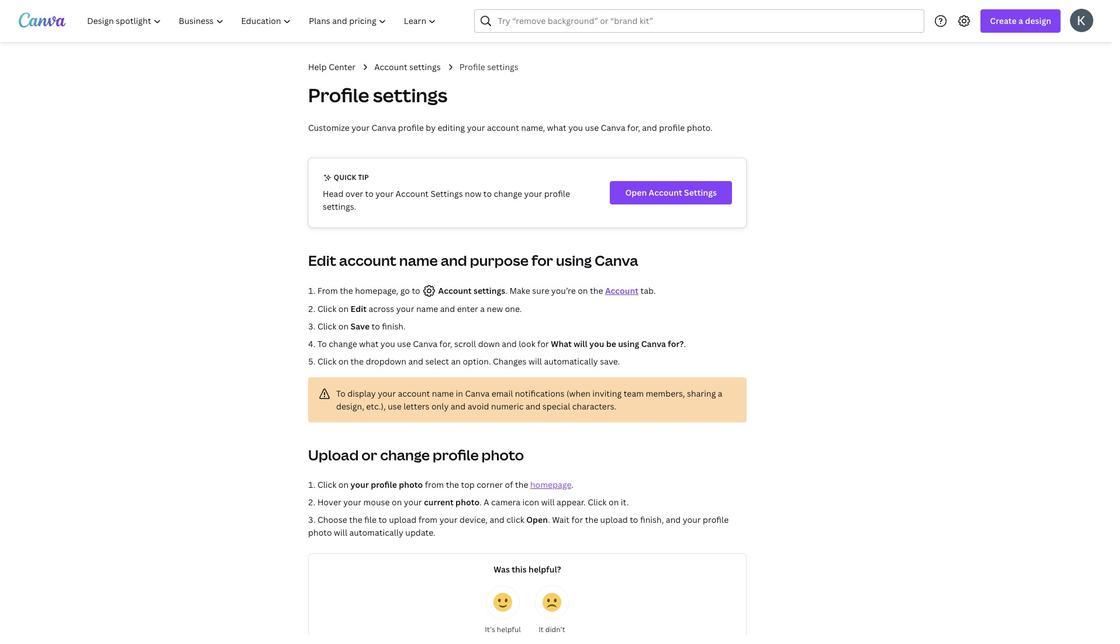 Task type: describe. For each thing, give the bounding box(es) containing it.
0 vertical spatial account settings
[[374, 61, 441, 73]]

save.
[[600, 356, 620, 367]]

and left select in the bottom left of the page
[[408, 356, 423, 367]]

icon
[[522, 497, 539, 508]]

design
[[1025, 15, 1051, 26]]

click for click on save to finish.
[[317, 321, 336, 332]]

sure
[[532, 285, 549, 296]]

only
[[431, 401, 449, 412]]

corner
[[477, 479, 503, 491]]

was this helpful?
[[494, 564, 561, 575]]

a
[[484, 497, 489, 508]]

now
[[465, 188, 481, 199]]

. up the appear.
[[571, 479, 574, 491]]

your inside . wait for the upload to finish, and your profile photo will automatically update.
[[683, 515, 701, 526]]

changes
[[493, 356, 527, 367]]

photo inside . wait for the upload to finish, and your profile photo will automatically update.
[[308, 527, 332, 539]]

1 vertical spatial open
[[526, 515, 548, 526]]

the left top
[[446, 479, 459, 491]]

helpful
[[497, 625, 521, 635]]

account link
[[605, 285, 639, 296]]

create a design button
[[981, 9, 1061, 33]]

was
[[494, 564, 510, 575]]

it's
[[485, 625, 495, 635]]

numeric
[[491, 401, 524, 412]]

purpose
[[470, 251, 529, 270]]

the inside . wait for the upload to finish, and your profile photo will automatically update.
[[585, 515, 598, 526]]

1 horizontal spatial settings
[[684, 187, 717, 198]]

settings inside head over to your account settings now to change your profile settings.
[[431, 188, 463, 199]]

customize your canva profile by editing your account name, what you use canva for, and profile photo.
[[308, 122, 713, 133]]

helpful?
[[529, 564, 561, 575]]

camera
[[491, 497, 520, 508]]

to right the over
[[365, 188, 374, 199]]

0 vertical spatial profile settings
[[459, 61, 519, 73]]

create
[[990, 15, 1017, 26]]

on right you're
[[578, 285, 588, 296]]

device,
[[460, 515, 488, 526]]

the left "account" link
[[590, 285, 603, 296]]

this
[[512, 564, 527, 575]]

and inside . wait for the upload to finish, and your profile photo will automatically update.
[[666, 515, 681, 526]]

1 horizontal spatial what
[[547, 122, 566, 133]]

finish,
[[640, 515, 664, 526]]

1 vertical spatial for,
[[439, 339, 452, 350]]

1 horizontal spatial edit
[[351, 303, 367, 315]]

will inside . wait for the upload to finish, and your profile photo will automatically update.
[[334, 527, 347, 539]]

click for click on edit across your name and enter a new one.
[[317, 303, 336, 315]]

and left enter
[[440, 303, 455, 315]]

(when
[[567, 388, 590, 399]]

look
[[519, 339, 535, 350]]

hover
[[317, 497, 341, 508]]

of
[[505, 479, 513, 491]]

design,
[[336, 401, 364, 412]]

over
[[345, 188, 363, 199]]

settings.
[[323, 201, 356, 212]]

a inside the to display your account name in canva email notifications (when inviting team members, sharing a design, etc.), use letters only and avoid numeric and special characters.
[[718, 388, 723, 399]]

on up "click on save to finish."
[[338, 303, 349, 315]]

head over to your account settings now to change your profile settings.
[[323, 188, 570, 212]]

0 vertical spatial edit
[[308, 251, 336, 270]]

open account settings
[[625, 187, 717, 198]]

. up members, on the right of page
[[684, 339, 686, 350]]

0 vertical spatial name
[[399, 251, 438, 270]]

photo.
[[687, 122, 713, 133]]

help center
[[308, 61, 356, 73]]

from for upload
[[418, 515, 437, 526]]

to right save
[[372, 321, 380, 332]]

for?
[[668, 339, 684, 350]]

1 vertical spatial account settings
[[436, 285, 505, 296]]

be
[[606, 339, 616, 350]]

1 vertical spatial name
[[416, 303, 438, 315]]

center
[[329, 61, 356, 73]]

0 vertical spatial for,
[[627, 122, 640, 133]]

automatically inside . wait for the upload to finish, and your profile photo will automatically update.
[[349, 527, 403, 539]]

. left a
[[480, 497, 482, 508]]

open account settings link
[[610, 181, 732, 205]]

1 vertical spatial using
[[618, 339, 639, 350]]

choose the file to upload from your device, and click open
[[317, 515, 548, 526]]

display
[[347, 388, 376, 399]]

choose
[[317, 515, 347, 526]]

appear.
[[557, 497, 586, 508]]

0 horizontal spatial a
[[480, 303, 485, 315]]

0 horizontal spatial you
[[381, 339, 395, 350]]

new
[[487, 303, 503, 315]]

etc.),
[[366, 401, 386, 412]]

didn't
[[545, 625, 565, 635]]

make
[[510, 285, 530, 296]]

😔 image
[[543, 593, 561, 612]]

1 vertical spatial change
[[329, 339, 357, 350]]

0 horizontal spatial what
[[359, 339, 379, 350]]

the left file
[[349, 515, 362, 526]]

and down the notifications
[[526, 401, 541, 412]]

0 vertical spatial use
[[585, 122, 599, 133]]

1 horizontal spatial profile
[[459, 61, 485, 73]]

1 horizontal spatial you
[[568, 122, 583, 133]]

dropdown
[[366, 356, 406, 367]]

tip
[[358, 172, 369, 182]]

your inside the to display your account name in canva email notifications (when inviting team members, sharing a design, etc.), use letters only and avoid numeric and special characters.
[[378, 388, 396, 399]]

2 horizontal spatial account
[[487, 122, 519, 133]]

on up 'display'
[[338, 356, 349, 367]]

will down look
[[529, 356, 542, 367]]

photo down upload or change profile photo
[[399, 479, 423, 491]]

Try "remove background" or "brand kit" search field
[[498, 10, 917, 32]]

to display your account name in canva email notifications (when inviting team members, sharing a design, etc.), use letters only and avoid numeric and special characters.
[[336, 388, 723, 412]]

🙂 image
[[493, 593, 512, 612]]

editing
[[438, 122, 465, 133]]

it
[[539, 625, 544, 635]]

will right what
[[574, 339, 587, 350]]

hover your mouse on your current photo . a camera icon will appear. click on it.
[[317, 497, 629, 508]]

current
[[424, 497, 454, 508]]

0 horizontal spatial profile
[[308, 82, 369, 108]]

email
[[492, 388, 513, 399]]

select
[[425, 356, 449, 367]]

one.
[[505, 303, 522, 315]]

by
[[426, 122, 436, 133]]

change inside head over to your account settings now to change your profile settings.
[[494, 188, 522, 199]]

in
[[456, 388, 463, 399]]

name inside the to display your account name in canva email notifications (when inviting team members, sharing a design, etc.), use letters only and avoid numeric and special characters.
[[432, 388, 454, 399]]

click on save to finish.
[[317, 321, 406, 332]]

scroll
[[454, 339, 476, 350]]

account inside head over to your account settings now to change your profile settings.
[[396, 188, 429, 199]]

finish.
[[382, 321, 406, 332]]

1 vertical spatial for
[[537, 339, 549, 350]]



Task type: locate. For each thing, give the bounding box(es) containing it.
automatically
[[544, 356, 598, 367], [349, 527, 403, 539]]

upload
[[308, 446, 359, 465]]

click for click on the dropdown and select an option. changes will automatically save.
[[317, 356, 336, 367]]

2 horizontal spatial you
[[589, 339, 604, 350]]

and left photo.
[[642, 122, 657, 133]]

0 horizontal spatial for,
[[439, 339, 452, 350]]

the
[[340, 285, 353, 296], [590, 285, 603, 296], [351, 356, 364, 367], [446, 479, 459, 491], [515, 479, 528, 491], [349, 515, 362, 526], [585, 515, 598, 526]]

create a design
[[990, 15, 1051, 26]]

2 vertical spatial for
[[572, 515, 583, 526]]

for,
[[627, 122, 640, 133], [439, 339, 452, 350]]

1 horizontal spatial open
[[625, 187, 647, 198]]

0 vertical spatial to
[[317, 339, 327, 350]]

what
[[547, 122, 566, 133], [359, 339, 379, 350]]

click down "click on save to finish."
[[317, 356, 336, 367]]

on
[[578, 285, 588, 296], [338, 303, 349, 315], [338, 321, 349, 332], [338, 356, 349, 367], [338, 479, 349, 491], [392, 497, 402, 508], [609, 497, 619, 508]]

0 vertical spatial automatically
[[544, 356, 598, 367]]

1 vertical spatial use
[[397, 339, 411, 350]]

the down the appear.
[[585, 515, 598, 526]]

0 vertical spatial a
[[1019, 15, 1023, 26]]

edit up from
[[308, 251, 336, 270]]

what
[[551, 339, 572, 350]]

profile inside head over to your account settings now to change your profile settings.
[[544, 188, 570, 199]]

1 vertical spatial what
[[359, 339, 379, 350]]

1 vertical spatial profile
[[308, 82, 369, 108]]

head
[[323, 188, 343, 199]]

0 horizontal spatial upload
[[389, 515, 416, 526]]

to down "click on save to finish."
[[317, 339, 327, 350]]

1 horizontal spatial account
[[398, 388, 430, 399]]

a left new
[[480, 303, 485, 315]]

upload for from
[[389, 515, 416, 526]]

use
[[585, 122, 599, 133], [397, 339, 411, 350], [388, 401, 402, 412]]

file
[[364, 515, 377, 526]]

your
[[352, 122, 370, 133], [467, 122, 485, 133], [376, 188, 394, 199], [524, 188, 542, 199], [396, 303, 414, 315], [378, 388, 396, 399], [351, 479, 369, 491], [343, 497, 361, 508], [404, 497, 422, 508], [439, 515, 458, 526], [683, 515, 701, 526]]

2 vertical spatial a
[[718, 388, 723, 399]]

you right name,
[[568, 122, 583, 133]]

upload
[[389, 515, 416, 526], [600, 515, 628, 526]]

upload for to
[[600, 515, 628, 526]]

from up update.
[[418, 515, 437, 526]]

1 vertical spatial account
[[339, 251, 396, 270]]

will right 'icon'
[[541, 497, 555, 508]]

from
[[425, 479, 444, 491], [418, 515, 437, 526]]

quick tip
[[332, 172, 369, 182]]

0 horizontal spatial settings
[[431, 188, 463, 199]]

account up letters
[[398, 388, 430, 399]]

click
[[507, 515, 524, 526]]

and up changes
[[502, 339, 517, 350]]

0 vertical spatial using
[[556, 251, 592, 270]]

using right be
[[618, 339, 639, 350]]

click on edit across your name and enter a new one.
[[317, 303, 522, 315]]

photo down top
[[456, 497, 480, 508]]

from up the current
[[425, 479, 444, 491]]

change right now
[[494, 188, 522, 199]]

. wait for the upload to finish, and your profile photo will automatically update.
[[308, 515, 729, 539]]

help
[[308, 61, 327, 73]]

. inside . wait for the upload to finish, and your profile photo will automatically update.
[[548, 515, 550, 526]]

settings
[[409, 61, 441, 73], [487, 61, 519, 73], [373, 82, 447, 108], [474, 285, 505, 296]]

photo
[[482, 446, 524, 465], [399, 479, 423, 491], [456, 497, 480, 508], [308, 527, 332, 539]]

account inside the to display your account name in canva email notifications (when inviting team members, sharing a design, etc.), use letters only and avoid numeric and special characters.
[[398, 388, 430, 399]]

will
[[574, 339, 587, 350], [529, 356, 542, 367], [541, 497, 555, 508], [334, 527, 347, 539]]

2 vertical spatial change
[[380, 446, 430, 465]]

for inside . wait for the upload to finish, and your profile photo will automatically update.
[[572, 515, 583, 526]]

0 horizontal spatial to
[[317, 339, 327, 350]]

it.
[[621, 497, 629, 508]]

the right of
[[515, 479, 528, 491]]

use inside the to display your account name in canva email notifications (when inviting team members, sharing a design, etc.), use letters only and avoid numeric and special characters.
[[388, 401, 402, 412]]

you up dropdown
[[381, 339, 395, 350]]

to inside the to display your account name in canva email notifications (when inviting team members, sharing a design, etc.), use letters only and avoid numeric and special characters.
[[336, 388, 345, 399]]

from
[[317, 285, 338, 296]]

1 horizontal spatial change
[[380, 446, 430, 465]]

1 horizontal spatial to
[[336, 388, 345, 399]]

click down from
[[317, 303, 336, 315]]

2 horizontal spatial a
[[1019, 15, 1023, 26]]

name up 'only'
[[432, 388, 454, 399]]

on left save
[[338, 321, 349, 332]]

0 vertical spatial what
[[547, 122, 566, 133]]

for up sure
[[531, 251, 553, 270]]

update.
[[405, 527, 435, 539]]

1 horizontal spatial automatically
[[544, 356, 598, 367]]

and
[[642, 122, 657, 133], [441, 251, 467, 270], [440, 303, 455, 315], [502, 339, 517, 350], [408, 356, 423, 367], [451, 401, 466, 412], [526, 401, 541, 412], [490, 515, 505, 526], [666, 515, 681, 526]]

mouse
[[363, 497, 390, 508]]

to for to display your account name in canva email notifications (when inviting team members, sharing a design, etc.), use letters only and avoid numeric and special characters.
[[336, 388, 345, 399]]

0 horizontal spatial open
[[526, 515, 548, 526]]

edit account name and purpose for using canva
[[308, 251, 638, 270]]

a right "sharing"
[[718, 388, 723, 399]]

on left it.
[[609, 497, 619, 508]]

0 horizontal spatial change
[[329, 339, 357, 350]]

1 horizontal spatial a
[[718, 388, 723, 399]]

and right "finish,"
[[666, 515, 681, 526]]

click right the appear.
[[588, 497, 607, 508]]

change right or
[[380, 446, 430, 465]]

to right now
[[483, 188, 492, 199]]

1 horizontal spatial upload
[[600, 515, 628, 526]]

. left wait
[[548, 515, 550, 526]]

upload or change profile photo
[[308, 446, 524, 465]]

account
[[374, 61, 407, 73], [649, 187, 682, 198], [396, 188, 429, 199], [438, 285, 472, 296], [605, 285, 639, 296]]

profile inside . wait for the upload to finish, and your profile photo will automatically update.
[[703, 515, 729, 526]]

. make sure you're on the account tab.
[[505, 285, 656, 296]]

photo up of
[[482, 446, 524, 465]]

kendall parks image
[[1070, 8, 1093, 32]]

homepage
[[530, 479, 571, 491]]

1 vertical spatial edit
[[351, 303, 367, 315]]

you left be
[[589, 339, 604, 350]]

1 vertical spatial from
[[418, 515, 437, 526]]

on up the hover
[[338, 479, 349, 491]]

an
[[451, 356, 461, 367]]

0 horizontal spatial automatically
[[349, 527, 403, 539]]

2 vertical spatial account
[[398, 388, 430, 399]]

to inside . wait for the upload to finish, and your profile photo will automatically update.
[[630, 515, 638, 526]]

team
[[624, 388, 644, 399]]

2 upload from the left
[[600, 515, 628, 526]]

notifications
[[515, 388, 565, 399]]

0 horizontal spatial edit
[[308, 251, 336, 270]]

name left enter
[[416, 303, 438, 315]]

option.
[[463, 356, 491, 367]]

sharing
[[687, 388, 716, 399]]

click up the hover
[[317, 479, 336, 491]]

1 horizontal spatial profile settings
[[459, 61, 519, 73]]

automatically down what
[[544, 356, 598, 367]]

top level navigation element
[[80, 9, 446, 33]]

2 horizontal spatial change
[[494, 188, 522, 199]]

1 horizontal spatial for,
[[627, 122, 640, 133]]

a
[[1019, 15, 1023, 26], [480, 303, 485, 315], [718, 388, 723, 399]]

you're
[[551, 285, 576, 296]]

customize
[[308, 122, 350, 133]]

profile
[[398, 122, 424, 133], [659, 122, 685, 133], [544, 188, 570, 199], [433, 446, 479, 465], [371, 479, 397, 491], [703, 515, 729, 526]]

1 horizontal spatial using
[[618, 339, 639, 350]]

1 vertical spatial to
[[336, 388, 345, 399]]

upload inside . wait for the upload to finish, and your profile photo will automatically update.
[[600, 515, 628, 526]]

homepage link
[[530, 479, 571, 491]]

to right "go"
[[412, 285, 420, 296]]

2 vertical spatial name
[[432, 388, 454, 399]]

photo down choose
[[308, 527, 332, 539]]

and down in
[[451, 401, 466, 412]]

edit up save
[[351, 303, 367, 315]]

characters.
[[572, 401, 616, 412]]

wait
[[552, 515, 570, 526]]

1 upload from the left
[[389, 515, 416, 526]]

upload up update.
[[389, 515, 416, 526]]

to for to change what you use canva for, scroll down and look for what will you be using canva for? .
[[317, 339, 327, 350]]

. left make
[[505, 285, 508, 296]]

canva inside the to display your account name in canva email notifications (when inviting team members, sharing a design, etc.), use letters only and avoid numeric and special characters.
[[465, 388, 490, 399]]

the left dropdown
[[351, 356, 364, 367]]

and left purpose
[[441, 251, 467, 270]]

to
[[317, 339, 327, 350], [336, 388, 345, 399]]

1 vertical spatial automatically
[[349, 527, 403, 539]]

what down "click on save to finish."
[[359, 339, 379, 350]]

to up design,
[[336, 388, 345, 399]]

will down choose
[[334, 527, 347, 539]]

click on your profile photo from the top corner of the homepage .
[[317, 479, 574, 491]]

0 horizontal spatial account
[[339, 251, 396, 270]]

a left the design in the top right of the page
[[1019, 15, 1023, 26]]

0 horizontal spatial profile settings
[[308, 82, 447, 108]]

name,
[[521, 122, 545, 133]]

click for click on your profile photo from the top corner of the homepage .
[[317, 479, 336, 491]]

to
[[365, 188, 374, 199], [483, 188, 492, 199], [412, 285, 420, 296], [372, 321, 380, 332], [379, 515, 387, 526], [630, 515, 638, 526]]

to right file
[[379, 515, 387, 526]]

name up "go"
[[399, 251, 438, 270]]

account left name,
[[487, 122, 519, 133]]

upload down it.
[[600, 515, 628, 526]]

avoid
[[468, 401, 489, 412]]

profile
[[459, 61, 485, 73], [308, 82, 369, 108]]

0 horizontal spatial using
[[556, 251, 592, 270]]

account up from the homepage, go to
[[339, 251, 396, 270]]

using up the '. make sure you're on the account tab.'
[[556, 251, 592, 270]]

2 vertical spatial use
[[388, 401, 402, 412]]

it didn't
[[539, 625, 565, 636]]

go
[[400, 285, 410, 296]]

0 vertical spatial open
[[625, 187, 647, 198]]

change down save
[[329, 339, 357, 350]]

click on the dropdown and select an option. changes will automatically save.
[[317, 356, 620, 367]]

change
[[494, 188, 522, 199], [329, 339, 357, 350], [380, 446, 430, 465]]

click left save
[[317, 321, 336, 332]]

1 vertical spatial profile settings
[[308, 82, 447, 108]]

account settings link
[[374, 61, 441, 74]]

special
[[543, 401, 570, 412]]

0 vertical spatial from
[[425, 479, 444, 491]]

a inside dropdown button
[[1019, 15, 1023, 26]]

0 vertical spatial for
[[531, 251, 553, 270]]

on right "mouse"
[[392, 497, 402, 508]]

what right name,
[[547, 122, 566, 133]]

top
[[461, 479, 475, 491]]

letters
[[404, 401, 429, 412]]

0 vertical spatial change
[[494, 188, 522, 199]]

across
[[369, 303, 394, 315]]

account settings
[[374, 61, 441, 73], [436, 285, 505, 296]]

0 vertical spatial account
[[487, 122, 519, 133]]

and left click
[[490, 515, 505, 526]]

from the homepage, go to
[[317, 285, 422, 296]]

inviting
[[592, 388, 622, 399]]

to left "finish,"
[[630, 515, 638, 526]]

for right wait
[[572, 515, 583, 526]]

to change what you use canva for, scroll down and look for what will you be using canva for? .
[[317, 339, 686, 350]]

from for photo
[[425, 479, 444, 491]]

the right from
[[340, 285, 353, 296]]

1 vertical spatial a
[[480, 303, 485, 315]]

profile settings link
[[459, 61, 519, 74]]

down
[[478, 339, 500, 350]]

it's helpful
[[485, 625, 521, 635]]

enter
[[457, 303, 478, 315]]

tab.
[[641, 285, 656, 296]]

0 vertical spatial profile
[[459, 61, 485, 73]]

for right look
[[537, 339, 549, 350]]

using
[[556, 251, 592, 270], [618, 339, 639, 350]]

quick
[[334, 172, 356, 182]]

automatically down file
[[349, 527, 403, 539]]



Task type: vqa. For each thing, say whether or not it's contained in the screenshot.
Beige Tender Vintage Aesthetic Blog Your Story image
no



